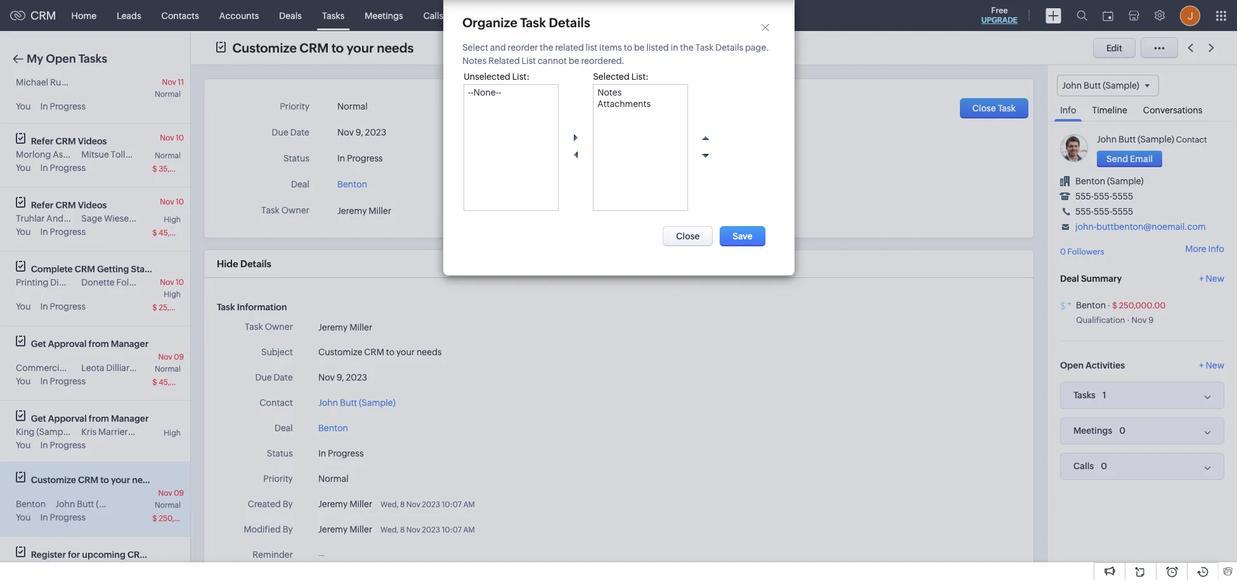 Task type: vqa. For each thing, say whether or not it's contained in the screenshot.
modules.
no



Task type: locate. For each thing, give the bounding box(es) containing it.
contact down conversations
[[1176, 135, 1207, 145]]

45,000.00 down leota dilliard (sample)
[[159, 379, 197, 387]]

2 horizontal spatial your
[[396, 348, 415, 358]]

the up cannot
[[540, 42, 553, 53]]

$ for john butt (sample)
[[152, 515, 157, 524]]

555-555-5555
[[1075, 192, 1133, 202], [1075, 207, 1133, 217]]

1 horizontal spatial customize
[[232, 40, 297, 55]]

search element
[[1069, 0, 1095, 31]]

1 vertical spatial be
[[568, 56, 579, 66]]

$ left 35,000.00
[[152, 165, 157, 174]]

1 vertical spatial from
[[89, 414, 109, 424]]

$ 45,000.00 for sage wieser (sample)
[[152, 229, 197, 238]]

2 vertical spatial high
[[164, 429, 181, 438]]

2 refer crm videos from the top
[[31, 200, 107, 211]]

+ new
[[1199, 274, 1225, 284], [1199, 361, 1225, 371]]

list: down list
[[512, 72, 529, 82]]

truhlar left and on the left of page
[[16, 214, 45, 224]]

$ up qualification
[[1112, 301, 1117, 311]]

1 get from the top
[[31, 339, 46, 349]]

task information
[[217, 302, 287, 313]]

250,000.00 inside benton · $ 250,000.00 qualification · nov 9
[[1119, 301, 1166, 311]]

10 up 35,000.00
[[176, 134, 184, 143]]

timeline
[[1092, 105, 1127, 116]]

by
[[283, 500, 293, 510], [283, 525, 293, 535]]

manager up leota dilliard (sample)
[[111, 339, 149, 349]]

needs inside customize crm to your needs nov 09
[[132, 476, 158, 486]]

projects
[[694, 10, 728, 21]]

benton · $ 250,000.00 qualification · nov 9
[[1076, 300, 1166, 325]]

for
[[68, 550, 80, 561]]

· up qualification
[[1108, 301, 1111, 311]]

2 wed, from the top
[[380, 526, 399, 535]]

customize down 'accounts'
[[232, 40, 297, 55]]

be left listed
[[634, 42, 644, 53]]

videos up sage
[[78, 200, 107, 211]]

king (sample)
[[16, 427, 73, 438]]

0
[[1060, 247, 1066, 257]]

1 list: from the left
[[512, 72, 529, 82]]

0 vertical spatial nov 10
[[160, 134, 184, 143]]

get
[[31, 339, 46, 349], [31, 414, 46, 424]]

45,000.00 up steps
[[159, 229, 197, 238]]

in progress for john butt (sample)
[[40, 513, 86, 523]]

modified
[[244, 525, 281, 535]]

1 am from the top
[[463, 501, 475, 510]]

1 horizontal spatial your
[[347, 40, 374, 55]]

details inside select and reorder the related list items to be listed in the task details page. notes related list cannot be reordered.
[[715, 42, 743, 53]]

2 vertical spatial your
[[111, 476, 130, 486]]

john butt (sample)
[[318, 398, 396, 408], [55, 500, 133, 510]]

details up related
[[549, 15, 590, 30]]

0 vertical spatial from
[[88, 339, 109, 349]]

next record image
[[1209, 44, 1217, 52]]

2 videos from the top
[[78, 200, 107, 211]]

7 you from the top
[[16, 513, 31, 523]]

0 vertical spatial high
[[164, 216, 181, 224]]

apporval
[[48, 414, 87, 424]]

1 vertical spatial butt
[[340, 398, 357, 408]]

videos up mitsue
[[78, 136, 107, 146]]

· left 9
[[1127, 316, 1130, 325]]

1 vertical spatial due
[[255, 373, 272, 383]]

1 vertical spatial +
[[1199, 361, 1204, 371]]

$ inside benton · $ 250,000.00 qualification · nov 9
[[1112, 301, 1117, 311]]

list
[[521, 56, 536, 66]]

2 10:07 from the top
[[442, 526, 462, 535]]

1 horizontal spatial john butt (sample)
[[318, 398, 396, 408]]

2 the from the left
[[680, 42, 693, 53]]

from inside get approval from manager nov 09
[[88, 339, 109, 349]]

customize right subject
[[318, 348, 362, 358]]

0 vertical spatial your
[[347, 40, 374, 55]]

0 vertical spatial am
[[463, 501, 475, 510]]

press
[[68, 363, 90, 374]]

1 vertical spatial nov 9, 2023
[[318, 373, 367, 383]]

the right in
[[680, 42, 693, 53]]

refer crm videos up associates
[[31, 136, 107, 146]]

0 horizontal spatial john butt (sample) link
[[318, 397, 396, 410]]

wed, 8 nov 2023 10:07 am for created by
[[380, 501, 475, 510]]

10 down 35,000.00
[[176, 198, 184, 207]]

high for sage wieser (sample)
[[164, 216, 181, 224]]

contact
[[1176, 135, 1207, 145], [260, 398, 293, 408]]

2 vertical spatial john
[[55, 500, 75, 510]]

1 horizontal spatial truhlar
[[65, 214, 94, 224]]

1 from from the top
[[88, 339, 109, 349]]

0 vertical spatial butt
[[1119, 135, 1136, 145]]

nov 10 up $ 35,000.00
[[160, 134, 184, 143]]

2 + from the top
[[1199, 361, 1204, 371]]

2 10 from the top
[[176, 198, 184, 207]]

10 for sage wieser (sample)
[[176, 198, 184, 207]]

by right modified at bottom left
[[283, 525, 293, 535]]

555-
[[1075, 192, 1094, 202], [1094, 192, 1112, 202], [1075, 207, 1094, 217], [1094, 207, 1112, 217]]

high up steps
[[164, 216, 181, 224]]

home
[[71, 10, 96, 21]]

1 horizontal spatial 250,000.00
[[1119, 301, 1166, 311]]

$ 45,000.00 down leota dilliard (sample)
[[152, 379, 197, 387]]

5555 up 'john-buttbenton@noemail.com' link
[[1112, 207, 1133, 217]]

list: right the selected
[[631, 72, 648, 82]]

1 horizontal spatial john butt (sample) link
[[1097, 135, 1174, 145]]

refer
[[31, 136, 54, 146], [31, 200, 54, 211]]

refer for morlong
[[31, 136, 54, 146]]

high up $ 25,000.00
[[164, 290, 181, 299]]

crm inside complete crm getting started steps nov 10
[[75, 264, 95, 275]]

subject
[[261, 348, 293, 358]]

2 am from the top
[[463, 526, 475, 535]]

videos
[[78, 136, 107, 146], [78, 200, 107, 211]]

2 horizontal spatial needs
[[417, 348, 442, 358]]

donette
[[81, 278, 115, 288]]

from up leota in the bottom left of the page
[[88, 339, 109, 349]]

$ for leota dilliard (sample)
[[152, 379, 157, 387]]

wed, 8 nov 2023 10:07 am for modified by
[[380, 526, 475, 535]]

summary
[[1081, 274, 1122, 284]]

manager inside get approval from manager nov 09
[[111, 339, 149, 349]]

0 vertical spatial john
[[1097, 135, 1117, 145]]

0 vertical spatial videos
[[78, 136, 107, 146]]

0 vertical spatial 10:07
[[442, 501, 462, 510]]

5555 down benton (sample) link
[[1112, 192, 1133, 202]]

high for donette foller (sample)
[[164, 290, 181, 299]]

3 you from the top
[[16, 227, 31, 237]]

reports link
[[454, 0, 506, 31]]

0 vertical spatial tasks
[[322, 10, 345, 21]]

2 horizontal spatial butt
[[1119, 135, 1136, 145]]

webinars
[[150, 550, 190, 561]]

high for kris marrier (sample)
[[164, 429, 181, 438]]

2 horizontal spatial customize
[[318, 348, 362, 358]]

customize down king (sample)
[[31, 476, 76, 486]]

0 vertical spatial status
[[283, 153, 309, 164]]

nov 10 for mitsue tollner (sample)
[[160, 134, 184, 143]]

in progress for sage wieser (sample)
[[40, 227, 86, 237]]

1 by from the top
[[283, 500, 293, 510]]

10 down steps
[[176, 278, 184, 287]]

1 vertical spatial nov 10
[[160, 198, 184, 207]]

1 5555 from the top
[[1112, 192, 1133, 202]]

task up hide details link
[[261, 205, 280, 216]]

task down 'task information'
[[245, 322, 263, 332]]

manager
[[111, 339, 149, 349], [111, 414, 149, 424]]

related
[[555, 42, 584, 53]]

nov 10
[[160, 134, 184, 143], [160, 198, 184, 207]]

truhlar
[[16, 214, 45, 224], [65, 214, 94, 224]]

0 horizontal spatial open
[[46, 52, 76, 65]]

1 vertical spatial new
[[1206, 361, 1225, 371]]

1 vertical spatial benton link
[[1076, 300, 1106, 311]]

2 refer from the top
[[31, 200, 54, 211]]

be down related
[[568, 56, 579, 66]]

reports
[[464, 10, 496, 21]]

1 $ 45,000.00 from the top
[[152, 229, 197, 238]]

create menu element
[[1038, 0, 1069, 31]]

2 09 from the top
[[174, 490, 184, 498]]

1 horizontal spatial john
[[318, 398, 338, 408]]

nov 10 down $ 35,000.00
[[160, 198, 184, 207]]

1 10 from the top
[[176, 134, 184, 143]]

0 vertical spatial benton link
[[337, 176, 367, 190]]

task up the reorder
[[520, 15, 546, 30]]

calendar image
[[1103, 10, 1114, 21]]

1 vertical spatial tasks
[[78, 52, 107, 65]]

truhlar right and on the left of page
[[65, 214, 94, 224]]

details left page.
[[715, 42, 743, 53]]

dimensions
[[50, 278, 99, 288]]

3 high from the top
[[164, 429, 181, 438]]

250,000.00
[[1119, 301, 1166, 311], [159, 515, 202, 524]]

0 vertical spatial manager
[[111, 339, 149, 349]]

hide
[[217, 259, 238, 270]]

1 high from the top
[[164, 216, 181, 224]]

0 vertical spatial ·
[[1108, 301, 1111, 311]]

search image
[[1077, 10, 1088, 21]]

6 you from the top
[[16, 441, 31, 451]]

from up kris
[[89, 414, 109, 424]]

0 horizontal spatial the
[[540, 42, 553, 53]]

1 vertical spatial 10
[[176, 198, 184, 207]]

1 vertical spatial contact
[[260, 398, 293, 408]]

task owner
[[261, 205, 309, 216], [245, 322, 293, 332]]

$ for mitsue tollner (sample)
[[152, 165, 157, 174]]

by right created at the left bottom of page
[[283, 500, 293, 510]]

john
[[1097, 135, 1117, 145], [318, 398, 338, 408], [55, 500, 75, 510]]

1 vertical spatial john
[[318, 398, 338, 408]]

0 horizontal spatial needs
[[132, 476, 158, 486]]

$ up webinars
[[152, 515, 157, 524]]

benton for bottom benton link
[[318, 424, 348, 434]]

0 horizontal spatial contact
[[260, 398, 293, 408]]

refer up and on the left of page
[[31, 200, 54, 211]]

09 up $ 250,000.00
[[174, 490, 184, 498]]

1 vertical spatial priority
[[263, 474, 293, 484]]

(sample)
[[71, 77, 107, 88], [1138, 135, 1174, 145], [141, 150, 177, 160], [1107, 176, 1144, 187], [134, 214, 171, 224], [141, 278, 178, 288], [137, 363, 173, 374], [359, 398, 396, 408], [36, 427, 73, 438], [130, 427, 166, 438], [96, 500, 133, 510]]

contact down subject
[[260, 398, 293, 408]]

3 10 from the top
[[176, 278, 184, 287]]

customize crm to your needs
[[232, 40, 414, 55], [318, 348, 442, 358]]

None submit
[[720, 226, 765, 247]]

nov inside get approval from manager nov 09
[[158, 353, 172, 362]]

1 vertical spatial open
[[1060, 361, 1084, 371]]

0 vertical spatial deal
[[291, 179, 309, 190]]

2 get from the top
[[31, 414, 46, 424]]

refer crm videos up truhlar and truhlar attys
[[31, 200, 107, 211]]

1 you from the top
[[16, 101, 31, 112]]

1 vertical spatial 8
[[400, 526, 405, 535]]

0 vertical spatial task owner
[[261, 205, 309, 216]]

2 from from the top
[[89, 414, 109, 424]]

2 8 from the top
[[400, 526, 405, 535]]

john butt (sample) link
[[1097, 135, 1174, 145], [318, 397, 396, 410]]

task right in
[[695, 42, 713, 53]]

1 vertical spatial details
[[715, 42, 743, 53]]

1 09 from the top
[[174, 353, 184, 362]]

1 + from the top
[[1199, 274, 1204, 284]]

contacts link
[[151, 0, 209, 31]]

2 vertical spatial deal
[[275, 424, 293, 434]]

in for mitsue tollner (sample)
[[40, 163, 48, 173]]

2 by from the top
[[283, 525, 293, 535]]

$ left 25,000.00
[[152, 304, 157, 313]]

info right more
[[1208, 244, 1225, 255]]

1 + new from the top
[[1199, 274, 1225, 284]]

info
[[1060, 105, 1076, 116], [1208, 244, 1225, 255]]

5 you from the top
[[16, 377, 31, 387]]

unselected
[[463, 72, 510, 82]]

0 horizontal spatial be
[[568, 56, 579, 66]]

0 vertical spatial info
[[1060, 105, 1076, 116]]

nov 10 for sage wieser (sample)
[[160, 198, 184, 207]]

customize inside customize crm to your needs nov 09
[[31, 476, 76, 486]]

progress for sage wieser (sample)
[[50, 227, 86, 237]]

2 5555 from the top
[[1112, 207, 1133, 217]]

create menu image
[[1046, 8, 1062, 23]]

1 8 from the top
[[400, 501, 405, 510]]

1 45,000.00 from the top
[[159, 229, 197, 238]]

1 horizontal spatial the
[[680, 42, 693, 53]]

hide details link
[[217, 259, 271, 270]]

manager for get apporval from manager
[[111, 414, 149, 424]]

leota
[[81, 363, 104, 374]]

0 horizontal spatial info
[[1060, 105, 1076, 116]]

nov inside complete crm getting started steps nov 10
[[160, 278, 174, 287]]

1 vertical spatial wed,
[[380, 526, 399, 535]]

tasks
[[322, 10, 345, 21], [78, 52, 107, 65]]

tasks up michael ruta (sample) normal
[[78, 52, 107, 65]]

2 truhlar from the left
[[65, 214, 94, 224]]

2 45,000.00 from the top
[[159, 379, 197, 387]]

notes
[[462, 56, 486, 66]]

1 vertical spatial info
[[1208, 244, 1225, 255]]

11
[[178, 78, 184, 87]]

refer up morlong
[[31, 136, 54, 146]]

0 vertical spatial 250,000.00
[[1119, 301, 1166, 311]]

manager up the kris marrier (sample)
[[111, 414, 149, 424]]

0 vertical spatial +
[[1199, 274, 1204, 284]]

2 $ 45,000.00 from the top
[[152, 379, 197, 387]]

0 horizontal spatial your
[[111, 476, 130, 486]]

sage
[[81, 214, 102, 224]]

10:07
[[442, 501, 462, 510], [442, 526, 462, 535]]

2 list: from the left
[[631, 72, 648, 82]]

$ down leota dilliard (sample)
[[152, 379, 157, 387]]

open up ruta
[[46, 52, 76, 65]]

in for donette foller (sample)
[[40, 302, 48, 312]]

priority
[[280, 101, 309, 112], [263, 474, 293, 484]]

0 horizontal spatial customize
[[31, 476, 76, 486]]

info left "timeline"
[[1060, 105, 1076, 116]]

$ down sage wieser (sample)
[[152, 229, 157, 238]]

nov 9, 2023
[[337, 127, 386, 138], [318, 373, 367, 383]]

1 nov 10 from the top
[[160, 134, 184, 143]]

more info link
[[1185, 244, 1225, 255]]

activities
[[1086, 361, 1125, 371]]

0 vertical spatial 8
[[400, 501, 405, 510]]

get up king (sample)
[[31, 414, 46, 424]]

09 inside get approval from manager nov 09
[[174, 353, 184, 362]]

details
[[549, 15, 590, 30], [715, 42, 743, 53], [240, 259, 271, 270]]

0 vertical spatial john butt (sample)
[[318, 398, 396, 408]]

get up commercial
[[31, 339, 46, 349]]

king
[[16, 427, 35, 438]]

refer crm videos for and
[[31, 200, 107, 211]]

10 for mitsue tollner (sample)
[[176, 134, 184, 143]]

1 vertical spatial john butt (sample)
[[55, 500, 133, 510]]

0 vertical spatial 09
[[174, 353, 184, 362]]

1 vertical spatial manager
[[111, 414, 149, 424]]

1 refer from the top
[[31, 136, 54, 146]]

in for sage wieser (sample)
[[40, 227, 48, 237]]

close
[[972, 103, 996, 114]]

from for approval
[[88, 339, 109, 349]]

high right marrier
[[164, 429, 181, 438]]

jeremy
[[337, 206, 367, 216], [318, 323, 348, 333], [318, 500, 348, 510], [318, 525, 348, 535]]

0 vertical spatial 5555
[[1112, 192, 1133, 202]]

8
[[400, 501, 405, 510], [400, 526, 405, 535]]

1 horizontal spatial open
[[1060, 361, 1084, 371]]

2 high from the top
[[164, 290, 181, 299]]

$ 45,000.00 up steps
[[152, 229, 197, 238]]

555-555-5555 up john-
[[1075, 207, 1133, 217]]

10 inside complete crm getting started steps nov 10
[[176, 278, 184, 287]]

tasks right deals link
[[322, 10, 345, 21]]

info link
[[1054, 97, 1083, 122]]

upcoming
[[82, 550, 125, 561]]

1 vertical spatial owner
[[265, 322, 293, 332]]

1 refer crm videos from the top
[[31, 136, 107, 146]]

1 vertical spatial customize crm to your needs
[[318, 348, 442, 358]]

2 wed, 8 nov 2023 10:07 am from the top
[[380, 526, 475, 535]]

high
[[164, 216, 181, 224], [164, 290, 181, 299], [164, 429, 181, 438]]

2 you from the top
[[16, 163, 31, 173]]

register for upcoming crm webinars nov 08
[[31, 550, 190, 573]]

1 wed, from the top
[[380, 501, 399, 510]]

be
[[634, 42, 644, 53], [568, 56, 579, 66]]

0 vertical spatial details
[[549, 15, 590, 30]]

1 vertical spatial wed, 8 nov 2023 10:07 am
[[380, 526, 475, 535]]

None button
[[1097, 151, 1163, 168], [662, 226, 713, 247], [1097, 151, 1163, 168], [662, 226, 713, 247]]

+
[[1199, 274, 1204, 284], [1199, 361, 1204, 371]]

1 vertical spatial + new
[[1199, 361, 1225, 371]]

more
[[1185, 244, 1207, 255]]

modified by
[[244, 525, 293, 535]]

0 horizontal spatial 9,
[[337, 373, 344, 383]]

list: for selected list:
[[631, 72, 648, 82]]

details right hide
[[240, 259, 271, 270]]

1 vertical spatial status
[[267, 449, 293, 459]]

2 horizontal spatial details
[[715, 42, 743, 53]]

4 you from the top
[[16, 302, 31, 312]]

nov inside customize crm to your needs nov 09
[[158, 490, 172, 498]]

1 videos from the top
[[78, 136, 107, 146]]

in
[[670, 42, 678, 53]]

250,000.00 up 9
[[1119, 301, 1166, 311]]

0 vertical spatial be
[[634, 42, 644, 53]]

john-buttbenton@noemail.com link
[[1075, 222, 1206, 232]]

normal inside michael ruta (sample) normal
[[155, 90, 181, 99]]

1 wed, 8 nov 2023 10:07 am from the top
[[380, 501, 475, 510]]

555-555-5555 down benton (sample) link
[[1075, 192, 1133, 202]]

get inside get approval from manager nov 09
[[31, 339, 46, 349]]

your inside customize crm to your needs nov 09
[[111, 476, 130, 486]]

in for kris marrier (sample)
[[40, 441, 48, 451]]

open left activities
[[1060, 361, 1084, 371]]

previous record image
[[1188, 44, 1193, 52]]

250,000.00 up webinars
[[159, 515, 202, 524]]

1 10:07 from the top
[[442, 501, 462, 510]]

0 vertical spatial refer crm videos
[[31, 136, 107, 146]]

0 vertical spatial + new
[[1199, 274, 1225, 284]]

0 vertical spatial due
[[272, 127, 288, 138]]

2 nov 10 from the top
[[160, 198, 184, 207]]

benton for benton (sample)
[[1075, 176, 1105, 187]]

am
[[463, 501, 475, 510], [463, 526, 475, 535]]

0 vertical spatial get
[[31, 339, 46, 349]]

2 vertical spatial customize
[[31, 476, 76, 486]]

09 down 25,000.00
[[174, 353, 184, 362]]



Task type: describe. For each thing, give the bounding box(es) containing it.
visits link
[[642, 0, 684, 31]]

truhlar and truhlar attys
[[16, 214, 117, 224]]

in for leota dilliard (sample)
[[40, 377, 48, 387]]

0 followers
[[1060, 247, 1104, 257]]

2 new from the top
[[1206, 361, 1225, 371]]

morlong associates
[[16, 150, 97, 160]]

$ for donette foller (sample)
[[152, 304, 157, 313]]

commercial
[[16, 363, 66, 374]]

1 new from the top
[[1206, 274, 1225, 284]]

you for truhlar
[[16, 227, 31, 237]]

campaigns
[[516, 10, 564, 21]]

calls
[[423, 10, 443, 21]]

0 vertical spatial john butt (sample) link
[[1097, 135, 1174, 145]]

dilliard
[[106, 363, 135, 374]]

0 horizontal spatial john butt (sample)
[[55, 500, 133, 510]]

$ for sage wieser (sample)
[[152, 229, 157, 238]]

0 vertical spatial nov 9, 2023
[[337, 127, 386, 138]]

45,000.00 for leota dilliard (sample)
[[159, 379, 197, 387]]

my
[[27, 52, 43, 65]]

started
[[131, 264, 162, 275]]

by for created by
[[283, 500, 293, 510]]

in progress for donette foller (sample)
[[40, 302, 86, 312]]

1 vertical spatial due date
[[255, 373, 293, 383]]

45,000.00 for sage wieser (sample)
[[159, 229, 197, 238]]

tasks inside "link"
[[322, 10, 345, 21]]

documents
[[584, 10, 632, 21]]

crm inside customize crm to your needs nov 09
[[78, 476, 98, 486]]

customize crm to your needs nov 09
[[31, 476, 184, 498]]

1 horizontal spatial be
[[634, 42, 644, 53]]

0 vertical spatial due date
[[272, 127, 309, 138]]

visits
[[652, 10, 674, 21]]

videos for mitsue
[[78, 136, 107, 146]]

buttbenton@noemail.com
[[1097, 222, 1206, 232]]

foller
[[116, 278, 139, 288]]

8 for created by
[[400, 501, 405, 510]]

deal summary
[[1060, 274, 1122, 284]]

upgrade
[[982, 16, 1018, 25]]

0 horizontal spatial john
[[55, 500, 75, 510]]

get for get approval from manager nov 09
[[31, 339, 46, 349]]

my open tasks
[[27, 52, 107, 65]]

to inside customize crm to your needs nov 09
[[100, 476, 109, 486]]

leads link
[[107, 0, 151, 31]]

8 for modified by
[[400, 526, 405, 535]]

contact inside john butt (sample) contact
[[1176, 135, 1207, 145]]

am for modified by
[[463, 526, 475, 535]]

created by
[[248, 500, 293, 510]]

leads
[[117, 10, 141, 21]]

ruta
[[50, 77, 69, 88]]

followers
[[1068, 247, 1104, 257]]

videos for sage
[[78, 200, 107, 211]]

move down image
[[697, 148, 713, 163]]

you for king
[[16, 441, 31, 451]]

deal for bottom benton link
[[275, 424, 293, 434]]

0 vertical spatial priority
[[280, 101, 309, 112]]

am for created by
[[463, 501, 475, 510]]

accounts
[[219, 10, 259, 21]]

you for printing
[[16, 302, 31, 312]]

kris marrier (sample)
[[81, 427, 166, 438]]

marrier
[[98, 427, 128, 438]]

1 vertical spatial task owner
[[245, 322, 293, 332]]

approval
[[48, 339, 87, 349]]

close task
[[972, 103, 1016, 114]]

conversations link
[[1137, 97, 1209, 121]]

unselected list:
[[463, 72, 529, 82]]

1 horizontal spatial butt
[[340, 398, 357, 408]]

2 + new from the top
[[1199, 361, 1225, 371]]

manager for get approval from manager nov 09
[[111, 339, 149, 349]]

crm link
[[10, 9, 56, 22]]

progress for john butt (sample)
[[50, 513, 86, 523]]

refer for truhlar
[[31, 200, 54, 211]]

you for commercial
[[16, 377, 31, 387]]

deals
[[279, 10, 302, 21]]

refer crm videos for associates
[[31, 136, 107, 146]]

1 truhlar from the left
[[16, 214, 45, 224]]

0 horizontal spatial ·
[[1108, 301, 1111, 311]]

in progress for mitsue tollner (sample)
[[40, 163, 86, 173]]

organize
[[462, 15, 517, 30]]

and
[[46, 214, 64, 224]]

1 vertical spatial customize
[[318, 348, 362, 358]]

page.
[[745, 42, 769, 53]]

home link
[[61, 0, 107, 31]]

1 the from the left
[[540, 42, 553, 53]]

qualification
[[1076, 316, 1125, 325]]

2 vertical spatial benton link
[[318, 422, 348, 436]]

to inside select and reorder the related list items to be listed in the task details page. notes related list cannot be reordered.
[[623, 42, 632, 53]]

john butt (sample) contact
[[1097, 135, 1207, 145]]

wed, for modified by
[[380, 526, 399, 535]]

2 vertical spatial butt
[[77, 500, 94, 510]]

in for john butt (sample)
[[40, 513, 48, 523]]

tasks link
[[312, 0, 355, 31]]

morlong
[[16, 150, 51, 160]]

0 horizontal spatial details
[[240, 259, 271, 270]]

0 vertical spatial customize
[[232, 40, 297, 55]]

kris
[[81, 427, 96, 438]]

progress for kris marrier (sample)
[[50, 441, 86, 451]]

benton (sample) link
[[1075, 176, 1144, 187]]

0 vertical spatial owner
[[281, 205, 309, 216]]

0 vertical spatial date
[[290, 127, 309, 138]]

leota dilliard (sample)
[[81, 363, 173, 374]]

$ 25,000.00
[[152, 304, 197, 313]]

nov inside benton · $ 250,000.00 qualification · nov 9
[[1132, 316, 1147, 325]]

you for morlong
[[16, 163, 31, 173]]

$ 45,000.00 for leota dilliard (sample)
[[152, 379, 197, 387]]

edit button
[[1093, 38, 1136, 58]]

sage wieser (sample)
[[81, 214, 171, 224]]

wieser
[[104, 214, 132, 224]]

progress for mitsue tollner (sample)
[[50, 163, 86, 173]]

0 vertical spatial open
[[46, 52, 76, 65]]

conversations
[[1143, 105, 1203, 116]]

close task link
[[960, 98, 1029, 119]]

reorder
[[507, 42, 538, 53]]

09 inside customize crm to your needs nov 09
[[174, 490, 184, 498]]

2 555-555-5555 from the top
[[1075, 207, 1133, 217]]

campaigns link
[[506, 0, 574, 31]]

donette foller (sample)
[[81, 278, 178, 288]]

wed, for created by
[[380, 501, 399, 510]]

meetings link
[[355, 0, 413, 31]]

get for get apporval from manager
[[31, 414, 46, 424]]

in progress for leota dilliard (sample)
[[40, 377, 86, 387]]

organize task details
[[462, 15, 590, 30]]

remove image
[[568, 148, 583, 163]]

1 vertical spatial 250,000.00
[[159, 515, 202, 524]]

john-buttbenton@noemail.com
[[1075, 222, 1206, 232]]

by for modified by
[[283, 525, 293, 535]]

10:07 for created by
[[442, 501, 462, 510]]

accounts link
[[209, 0, 269, 31]]

progress for leota dilliard (sample)
[[50, 377, 86, 387]]

progress for donette foller (sample)
[[50, 302, 86, 312]]

benton (sample)
[[1075, 176, 1144, 187]]

deal for the top benton link
[[291, 179, 309, 190]]

nov 11
[[162, 78, 184, 87]]

1 vertical spatial date
[[274, 373, 293, 383]]

tollner
[[111, 150, 139, 160]]

benton for the top benton link
[[337, 179, 367, 190]]

profile element
[[1173, 0, 1208, 31]]

25,000.00
[[159, 304, 197, 313]]

$ 250,000.00
[[152, 515, 202, 524]]

task right close
[[998, 103, 1016, 114]]

attys
[[96, 214, 117, 224]]

more info
[[1185, 244, 1225, 255]]

information
[[237, 302, 287, 313]]

0 vertical spatial customize crm to your needs
[[232, 40, 414, 55]]

free upgrade
[[982, 6, 1018, 25]]

0 vertical spatial needs
[[377, 40, 414, 55]]

task inside select and reorder the related list items to be listed in the task details page. notes related list cannot be reordered.
[[695, 42, 713, 53]]

crm inside register for upcoming crm webinars nov 08
[[127, 550, 148, 561]]

1 vertical spatial john butt (sample) link
[[318, 397, 396, 410]]

1 vertical spatial deal
[[1060, 274, 1079, 284]]

0 horizontal spatial tasks
[[78, 52, 107, 65]]

10:07 for modified by
[[442, 526, 462, 535]]

list: for unselected list:
[[512, 72, 529, 82]]

mitsue tollner (sample)
[[81, 150, 177, 160]]

getting
[[97, 264, 129, 275]]

add image
[[568, 131, 583, 146]]

john-
[[1075, 222, 1097, 232]]

1 vertical spatial your
[[396, 348, 415, 358]]

task left "information"
[[217, 302, 235, 313]]

list
[[585, 42, 597, 53]]

(sample) inside michael ruta (sample) normal
[[71, 77, 107, 88]]

1 horizontal spatial ·
[[1127, 316, 1130, 325]]

35,000.00
[[159, 165, 197, 174]]

info inside info link
[[1060, 105, 1076, 116]]

in progress for kris marrier (sample)
[[40, 441, 86, 451]]

$ 35,000.00
[[152, 165, 197, 174]]

michael
[[16, 77, 48, 88]]

documents link
[[574, 0, 642, 31]]

reminder
[[253, 550, 293, 561]]

from for apporval
[[89, 414, 109, 424]]

1 vertical spatial 9,
[[337, 373, 344, 383]]

commercial press
[[16, 363, 90, 374]]

1 555-555-5555 from the top
[[1075, 192, 1133, 202]]

9
[[1149, 316, 1154, 325]]

move up image
[[697, 131, 713, 146]]

calls link
[[413, 0, 454, 31]]

profile image
[[1180, 5, 1200, 26]]

benton inside benton · $ 250,000.00 qualification · nov 9
[[1076, 300, 1106, 311]]

listed
[[646, 42, 669, 53]]

nov inside register for upcoming crm webinars nov 08
[[158, 564, 172, 573]]

1 horizontal spatial info
[[1208, 244, 1225, 255]]

select and reorder the related list items to be listed in the task details page. notes related list cannot be reordered.
[[462, 42, 769, 66]]

0 vertical spatial 9,
[[356, 127, 363, 138]]

selected list:
[[593, 72, 648, 82]]

contacts
[[161, 10, 199, 21]]

hide details
[[217, 259, 271, 270]]

select
[[462, 42, 488, 53]]



